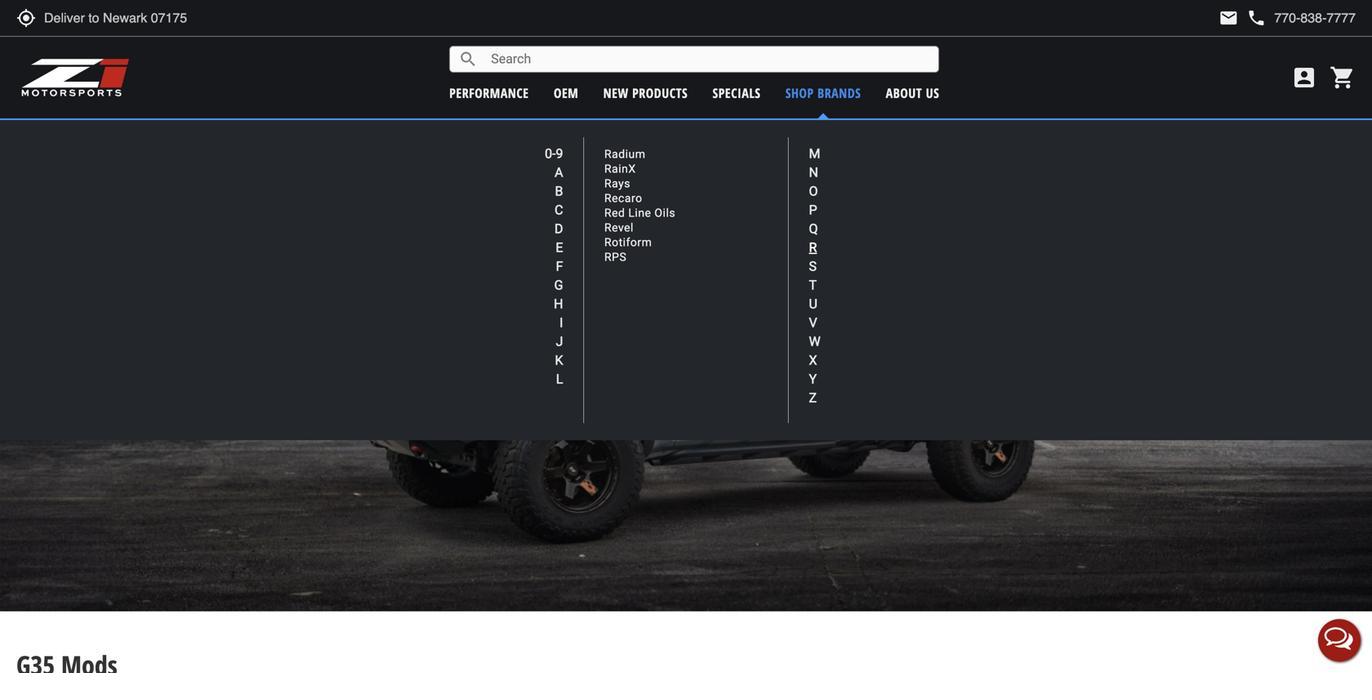 Task type: describe. For each thing, give the bounding box(es) containing it.
shopping_cart link
[[1326, 65, 1357, 91]]

rainx link
[[605, 162, 636, 176]]

new
[[604, 84, 629, 102]]

m
[[809, 146, 821, 161]]

n
[[809, 165, 819, 180]]

rotiform
[[605, 236, 652, 249]]

radium link
[[605, 147, 646, 161]]

z1 motorsports logo image
[[20, 57, 130, 98]]

revel link
[[605, 221, 634, 234]]

oils
[[655, 206, 676, 220]]

my_location
[[16, 8, 36, 28]]

red
[[605, 206, 626, 220]]

search
[[459, 49, 478, 69]]

specials
[[713, 84, 761, 102]]

rainx
[[605, 162, 636, 176]]

d
[[555, 221, 563, 237]]

new products link
[[604, 84, 688, 102]]

w
[[809, 334, 821, 349]]

i
[[560, 315, 563, 331]]

v
[[809, 315, 818, 331]]

l
[[556, 371, 563, 387]]

oem
[[554, 84, 579, 102]]

0-
[[545, 146, 556, 161]]

f
[[556, 259, 563, 274]]

s
[[809, 259, 817, 274]]

(change
[[755, 127, 792, 143]]

about
[[886, 84, 923, 102]]

r
[[809, 240, 818, 255]]

(change model)
[[755, 127, 828, 143]]

u
[[809, 296, 818, 312]]

p
[[809, 202, 818, 218]]

about us link
[[886, 84, 940, 102]]

x
[[809, 353, 818, 368]]

recaro
[[605, 191, 643, 205]]

h
[[554, 296, 563, 312]]

Search search field
[[478, 47, 939, 72]]

rays
[[605, 177, 631, 190]]

red line oils link
[[605, 206, 676, 220]]

phone
[[1247, 8, 1267, 28]]

line
[[629, 206, 652, 220]]

win this truck shop now to get automatically entered image
[[0, 140, 1373, 612]]

e
[[556, 240, 563, 255]]

specials link
[[713, 84, 761, 102]]

us
[[926, 84, 940, 102]]

o
[[809, 183, 818, 199]]

shop
[[786, 84, 814, 102]]



Task type: locate. For each thing, give the bounding box(es) containing it.
oem link
[[554, 84, 579, 102]]

performance
[[450, 84, 529, 102]]

'tis the season spread some cheer with our massive selection of z1 products image
[[0, 0, 1373, 113]]

about us
[[886, 84, 940, 102]]

t
[[809, 277, 817, 293]]

rps link
[[605, 250, 627, 264]]

0-9 a b c d e f g h i j k l
[[545, 146, 563, 387]]

z
[[809, 390, 817, 406]]

phone link
[[1247, 8, 1357, 28]]

radium rainx rays recaro red line oils revel rotiform rps
[[605, 147, 676, 264]]

rays link
[[605, 177, 631, 190]]

mail
[[1220, 8, 1239, 28]]

model)
[[795, 127, 828, 143]]

j
[[556, 334, 563, 349]]

revel
[[605, 221, 634, 234]]

q
[[809, 221, 818, 237]]

a
[[555, 165, 563, 180]]

g
[[555, 277, 563, 293]]

shop brands link
[[786, 84, 862, 102]]

shop brands
[[786, 84, 862, 102]]

rps
[[605, 250, 627, 264]]

account_box
[[1292, 65, 1318, 91]]

account_box link
[[1288, 65, 1322, 91]]

(change model) link
[[755, 127, 828, 143]]

performance link
[[450, 84, 529, 102]]

mail phone
[[1220, 8, 1267, 28]]

c
[[555, 202, 563, 218]]

rotiform link
[[605, 236, 652, 249]]

recaro link
[[605, 191, 643, 205]]

radium
[[605, 147, 646, 161]]

products
[[633, 84, 688, 102]]

9
[[556, 146, 563, 161]]

m n o p q r s t u v w x y z
[[809, 146, 821, 406]]

k
[[555, 353, 563, 368]]

shopping_cart
[[1330, 65, 1357, 91]]

new products
[[604, 84, 688, 102]]

mail link
[[1220, 8, 1239, 28]]

b
[[555, 183, 563, 199]]

y
[[809, 371, 817, 387]]

brands
[[818, 84, 862, 102]]



Task type: vqa. For each thing, say whether or not it's contained in the screenshot.
new products
yes



